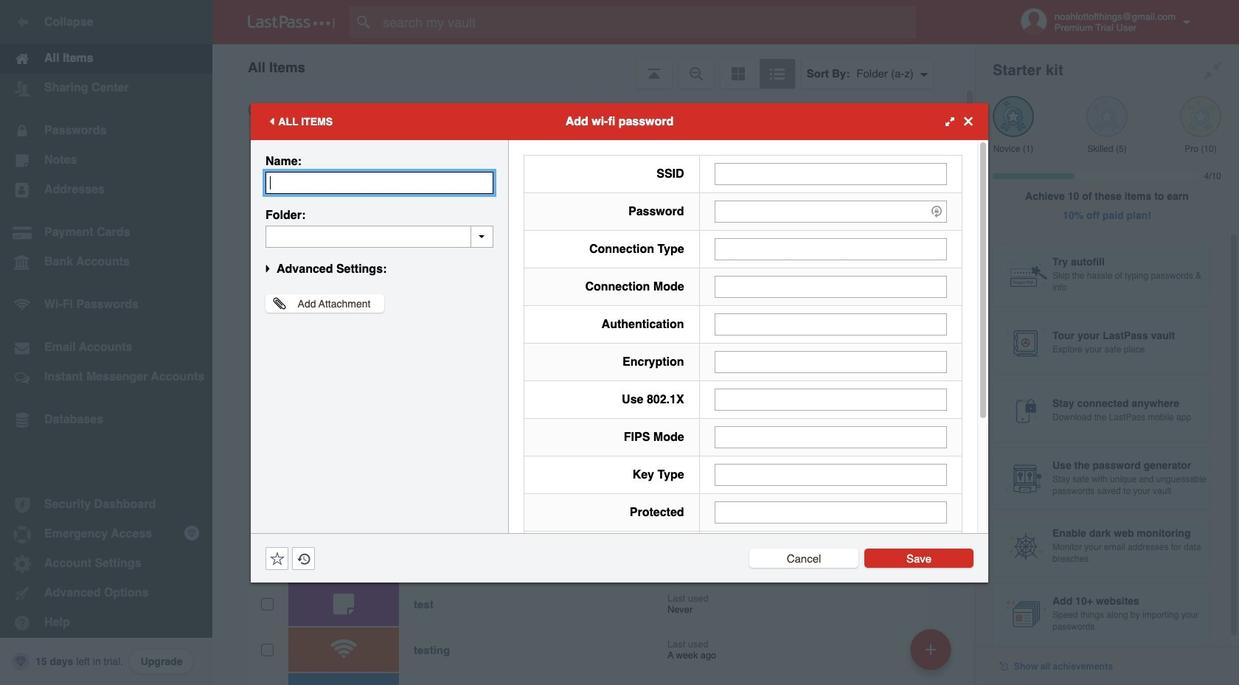 Task type: describe. For each thing, give the bounding box(es) containing it.
lastpass image
[[248, 15, 335, 29]]

new item image
[[926, 644, 936, 655]]

new item navigation
[[905, 625, 960, 685]]



Task type: locate. For each thing, give the bounding box(es) containing it.
dialog
[[251, 103, 988, 676]]

Search search field
[[350, 6, 939, 38]]

None text field
[[714, 163, 947, 185], [266, 171, 493, 194], [266, 225, 493, 247], [714, 388, 947, 410], [714, 426, 947, 448], [714, 464, 947, 486], [714, 501, 947, 523], [714, 163, 947, 185], [266, 171, 493, 194], [266, 225, 493, 247], [714, 388, 947, 410], [714, 426, 947, 448], [714, 464, 947, 486], [714, 501, 947, 523]]

search my vault text field
[[350, 6, 939, 38]]

vault options navigation
[[212, 44, 975, 89]]

None text field
[[714, 238, 947, 260], [714, 275, 947, 298], [714, 313, 947, 335], [714, 351, 947, 373], [714, 238, 947, 260], [714, 275, 947, 298], [714, 313, 947, 335], [714, 351, 947, 373]]

None password field
[[714, 200, 947, 222]]

main navigation navigation
[[0, 0, 212, 685]]



